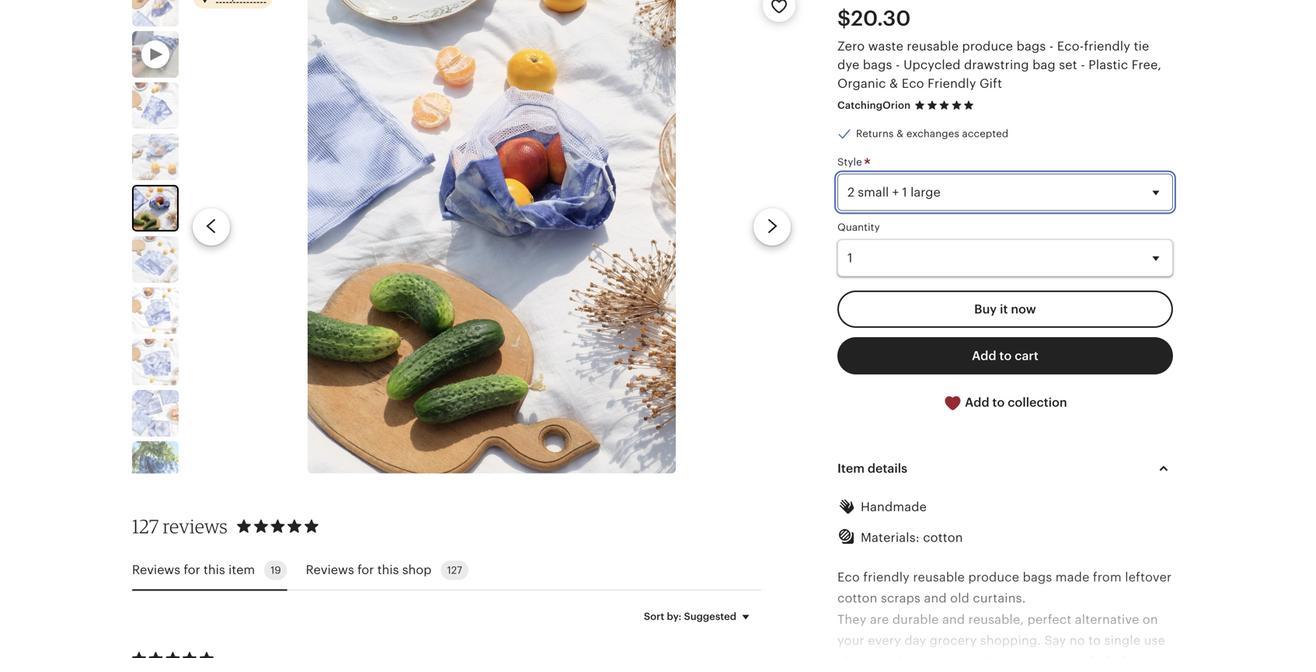 Task type: locate. For each thing, give the bounding box(es) containing it.
zero waste reusable produce bags eco-friendly tie dye bags 3 small bags image
[[132, 236, 179, 283]]

old
[[951, 592, 970, 606]]

1 vertical spatial reusable
[[914, 570, 965, 584]]

1 horizontal spatial on
[[1143, 613, 1159, 627]]

free,
[[1132, 58, 1162, 72]]

from
[[1093, 570, 1122, 584]]

1 vertical spatial &
[[897, 128, 904, 140]]

1 horizontal spatial 127
[[447, 565, 462, 576]]

and left old
[[924, 592, 947, 606]]

friendly inside the zero waste reusable produce bags - eco-friendly tie dye bags - upcycled drawstring bag set - plastic free, organic & eco friendly gift
[[1085, 39, 1131, 53]]

0 horizontal spatial for
[[184, 563, 200, 577]]

127 for 127 reviews
[[132, 515, 159, 538]]

0 vertical spatial eco
[[902, 76, 925, 90]]

for down reviews
[[184, 563, 200, 577]]

day
[[905, 634, 927, 648]]

bags inside eco friendly reusable produce bags made from leftover cotton scraps and old curtains. they are durable and reusable, perfect alternative on your every day grocery shopping. say no to single use plastic which is hard on the environment ♻️ ♻️ ♻️
[[1023, 570, 1053, 584]]

returns
[[856, 128, 894, 140]]

1 horizontal spatial reviews
[[306, 563, 354, 577]]

upcycled
[[904, 58, 961, 72]]

- down waste at the right
[[896, 58, 901, 72]]

produce inside eco friendly reusable produce bags made from leftover cotton scraps and old curtains. they are durable and reusable, perfect alternative on your every day grocery shopping. say no to single use plastic which is hard on the environment ♻️ ♻️ ♻️
[[969, 570, 1020, 584]]

0 horizontal spatial this
[[204, 563, 225, 577]]

suggested
[[684, 611, 737, 622]]

127 right shop
[[447, 565, 462, 576]]

1 vertical spatial eco
[[838, 570, 860, 584]]

to left collection
[[993, 395, 1005, 409]]

1 horizontal spatial this
[[377, 563, 399, 577]]

bags down waste at the right
[[863, 58, 893, 72]]

& right returns at the top of the page
[[897, 128, 904, 140]]

2 this from the left
[[377, 563, 399, 577]]

shop
[[402, 563, 432, 577]]

0 vertical spatial 127
[[132, 515, 159, 538]]

bags left made
[[1023, 570, 1053, 584]]

add to cart button
[[838, 337, 1174, 374]]

&
[[890, 76, 899, 90], [897, 128, 904, 140]]

this left item
[[204, 563, 225, 577]]

to
[[1000, 349, 1012, 363], [993, 395, 1005, 409], [1089, 634, 1101, 648]]

0 vertical spatial cotton
[[923, 531, 963, 545]]

reviews
[[163, 515, 228, 538]]

produce
[[963, 39, 1014, 53], [969, 570, 1020, 584]]

1 for from the left
[[184, 563, 200, 577]]

0 horizontal spatial eco
[[838, 570, 860, 584]]

for left shop
[[358, 563, 374, 577]]

reviews
[[132, 563, 180, 577], [306, 563, 354, 577]]

handmade
[[861, 500, 927, 514]]

1 horizontal spatial -
[[1050, 39, 1054, 53]]

friendly up scraps
[[864, 570, 910, 584]]

0 horizontal spatial friendly
[[864, 570, 910, 584]]

this
[[204, 563, 225, 577], [377, 563, 399, 577]]

1 vertical spatial on
[[965, 655, 981, 658]]

eco up they
[[838, 570, 860, 584]]

now
[[1011, 302, 1037, 316]]

this for item
[[204, 563, 225, 577]]

1 reviews from the left
[[132, 563, 180, 577]]

to for cart
[[1000, 349, 1012, 363]]

to for collection
[[993, 395, 1005, 409]]

eco down upcycled at the top right
[[902, 76, 925, 90]]

1 vertical spatial cotton
[[838, 592, 878, 606]]

0 horizontal spatial -
[[896, 58, 901, 72]]

127
[[132, 515, 159, 538], [447, 565, 462, 576]]

reusable
[[907, 39, 959, 53], [914, 570, 965, 584]]

0 horizontal spatial 127
[[132, 515, 159, 538]]

- right set
[[1081, 58, 1086, 72]]

zero waste reusable produce bags - eco-friendly tie dye bags - upcycled drawstring bag set - plastic free, organic & eco friendly gift
[[838, 39, 1162, 90]]

reviews for this item
[[132, 563, 255, 577]]

plastic
[[838, 655, 878, 658]]

say
[[1045, 634, 1067, 648]]

and
[[924, 592, 947, 606], [943, 613, 965, 627]]

reusable up old
[[914, 570, 965, 584]]

add inside 'button'
[[965, 395, 990, 409]]

2 vertical spatial bags
[[1023, 570, 1053, 584]]

materials: cotton
[[861, 531, 963, 545]]

and up grocery
[[943, 613, 965, 627]]

1 this from the left
[[204, 563, 225, 577]]

item details button
[[824, 450, 1188, 487]]

style
[[838, 156, 865, 168]]

0 horizontal spatial cotton
[[838, 592, 878, 606]]

add for add to cart
[[972, 349, 997, 363]]

dye
[[838, 58, 860, 72]]

bags up bag
[[1017, 39, 1046, 53]]

sort
[[644, 611, 665, 622]]

0 vertical spatial add
[[972, 349, 997, 363]]

add down 'add to cart' button
[[965, 395, 990, 409]]

add to collection
[[962, 395, 1068, 409]]

on up the use
[[1143, 613, 1159, 627]]

on
[[1143, 613, 1159, 627], [965, 655, 981, 658]]

perfect
[[1028, 613, 1072, 627]]

reviews right the '19'
[[306, 563, 354, 577]]

tie
[[1134, 39, 1150, 53]]

127 reviews
[[132, 515, 228, 538]]

0 vertical spatial on
[[1143, 613, 1159, 627]]

reusable inside eco friendly reusable produce bags made from leftover cotton scraps and old curtains. they are durable and reusable, perfect alternative on your every day grocery shopping. say no to single use plastic which is hard on the environment ♻️ ♻️ ♻️
[[914, 570, 965, 584]]

127 inside "tab list"
[[447, 565, 462, 576]]

0 vertical spatial to
[[1000, 349, 1012, 363]]

reusable up upcycled at the top right
[[907, 39, 959, 53]]

127 for 127
[[447, 565, 462, 576]]

0 vertical spatial friendly
[[1085, 39, 1131, 53]]

$20.30
[[838, 6, 911, 30]]

this for shop
[[377, 563, 399, 577]]

to inside 'button'
[[993, 395, 1005, 409]]

1 horizontal spatial cotton
[[923, 531, 963, 545]]

0 vertical spatial produce
[[963, 39, 1014, 53]]

2 for from the left
[[358, 563, 374, 577]]

item
[[229, 563, 255, 577]]

0 vertical spatial reusable
[[907, 39, 959, 53]]

sort by: suggested
[[644, 611, 737, 622]]

add left cart
[[972, 349, 997, 363]]

on left the
[[965, 655, 981, 658]]

zero waste reusable produce bags eco-friendly tie dye bags 1 small + 1 large image
[[132, 83, 179, 129]]

add inside button
[[972, 349, 997, 363]]

127 left reviews
[[132, 515, 159, 538]]

produce for curtains.
[[969, 570, 1020, 584]]

produce for upcycled
[[963, 39, 1014, 53]]

1 vertical spatial to
[[993, 395, 1005, 409]]

0 horizontal spatial reviews
[[132, 563, 180, 577]]

zero waste reusable produce bags eco-friendly tie dye bags 2 small + 2 large image
[[132, 339, 179, 386]]

add to cart
[[972, 349, 1039, 363]]

reviews down '127 reviews'
[[132, 563, 180, 577]]

1 horizontal spatial friendly
[[1085, 39, 1131, 53]]

zero waste reusable produce bags eco-friendly tie dye bags 2 small + 1 large image
[[308, 0, 676, 474], [134, 187, 177, 230]]

0 vertical spatial bags
[[1017, 39, 1046, 53]]

your
[[838, 634, 865, 648]]

to left cart
[[1000, 349, 1012, 363]]

zero waste reusable produce bags eco-friendly tie dye bags 2 small bags image
[[132, 134, 179, 180]]

to inside button
[[1000, 349, 1012, 363]]

2 vertical spatial to
[[1089, 634, 1101, 648]]

it
[[1000, 302, 1008, 316]]

0 vertical spatial &
[[890, 76, 899, 90]]

buy it now
[[975, 302, 1037, 316]]

this left shop
[[377, 563, 399, 577]]

bags
[[1017, 39, 1046, 53], [863, 58, 893, 72], [1023, 570, 1053, 584]]

friendly up plastic on the top of the page
[[1085, 39, 1131, 53]]

- left eco- at the top of page
[[1050, 39, 1054, 53]]

eco-
[[1058, 39, 1085, 53]]

produce up drawstring
[[963, 39, 1014, 53]]

catchingorion
[[838, 99, 911, 111]]

produce inside the zero waste reusable produce bags - eco-friendly tie dye bags - upcycled drawstring bag set - plastic free, organic & eco friendly gift
[[963, 39, 1014, 53]]

reviews for reviews for this item
[[132, 563, 180, 577]]

2 reviews from the left
[[306, 563, 354, 577]]

1 horizontal spatial for
[[358, 563, 374, 577]]

& up catchingorion link
[[890, 76, 899, 90]]

bags for waste
[[1017, 39, 1046, 53]]

grocery
[[930, 634, 977, 648]]

tab list
[[132, 551, 762, 591]]

cotton
[[923, 531, 963, 545], [838, 592, 878, 606]]

cotton inside eco friendly reusable produce bags made from leftover cotton scraps and old curtains. they are durable and reusable, perfect alternative on your every day grocery shopping. say no to single use plastic which is hard on the environment ♻️ ♻️ ♻️
[[838, 592, 878, 606]]

friendly
[[1085, 39, 1131, 53], [864, 570, 910, 584]]

2 horizontal spatial ♻️
[[1120, 655, 1132, 658]]

hard
[[934, 655, 962, 658]]

♻️
[[1088, 655, 1100, 658], [1104, 655, 1116, 658], [1120, 655, 1132, 658]]

by:
[[667, 611, 682, 622]]

reusable inside the zero waste reusable produce bags - eco-friendly tie dye bags - upcycled drawstring bag set - plastic free, organic & eco friendly gift
[[907, 39, 959, 53]]

use
[[1145, 634, 1166, 648]]

accepted
[[963, 128, 1009, 140]]

1 vertical spatial add
[[965, 395, 990, 409]]

cotton up they
[[838, 592, 878, 606]]

1 horizontal spatial ♻️
[[1104, 655, 1116, 658]]

scraps
[[881, 592, 921, 606]]

the
[[984, 655, 1004, 658]]

tab list containing reviews for this item
[[132, 551, 762, 591]]

add
[[972, 349, 997, 363], [965, 395, 990, 409]]

reusable,
[[969, 613, 1024, 627]]

cotton right materials: on the right bottom of the page
[[923, 531, 963, 545]]

add to collection button
[[838, 384, 1174, 422]]

to right no
[[1089, 634, 1101, 648]]

1 vertical spatial friendly
[[864, 570, 910, 584]]

produce up the curtains.
[[969, 570, 1020, 584]]

1 vertical spatial produce
[[969, 570, 1020, 584]]

0 horizontal spatial ♻️
[[1088, 655, 1100, 658]]

0 vertical spatial and
[[924, 592, 947, 606]]

for
[[184, 563, 200, 577], [358, 563, 374, 577]]

-
[[1050, 39, 1054, 53], [896, 58, 901, 72], [1081, 58, 1086, 72]]

1 vertical spatial 127
[[447, 565, 462, 576]]

1 horizontal spatial eco
[[902, 76, 925, 90]]

0 horizontal spatial on
[[965, 655, 981, 658]]

eco
[[902, 76, 925, 90], [838, 570, 860, 584]]

0 horizontal spatial zero waste reusable produce bags eco-friendly tie dye bags 2 small + 1 large image
[[134, 187, 177, 230]]

details
[[868, 462, 908, 476]]

friendly
[[928, 76, 977, 90]]

is
[[921, 655, 931, 658]]



Task type: describe. For each thing, give the bounding box(es) containing it.
1 horizontal spatial zero waste reusable produce bags eco-friendly tie dye bags 2 small + 1 large image
[[308, 0, 676, 474]]

reusable for -
[[907, 39, 959, 53]]

eco inside the zero waste reusable produce bags - eco-friendly tie dye bags - upcycled drawstring bag set - plastic free, organic & eco friendly gift
[[902, 76, 925, 90]]

2 ♻️ from the left
[[1104, 655, 1116, 658]]

sort by: suggested button
[[632, 600, 767, 633]]

collection
[[1008, 395, 1068, 409]]

3 ♻️ from the left
[[1120, 655, 1132, 658]]

1 ♻️ from the left
[[1088, 655, 1100, 658]]

every
[[868, 634, 902, 648]]

materials:
[[861, 531, 920, 545]]

organic
[[838, 76, 887, 90]]

are
[[870, 613, 889, 627]]

zero
[[838, 39, 865, 53]]

plastic
[[1089, 58, 1129, 72]]

eco friendly reusable produce bags made from leftover cotton scraps and old curtains. they are durable and reusable, perfect alternative on your every day grocery shopping. say no to single use plastic which is hard on the environment ♻️ ♻️ ♻️
[[838, 570, 1172, 658]]

returns & exchanges accepted
[[856, 128, 1009, 140]]

item details
[[838, 462, 908, 476]]

1 vertical spatial and
[[943, 613, 965, 627]]

19
[[271, 565, 281, 576]]

& inside the zero waste reusable produce bags - eco-friendly tie dye bags - upcycled drawstring bag set - plastic free, organic & eco friendly gift
[[890, 76, 899, 90]]

add for add to collection
[[965, 395, 990, 409]]

for for shop
[[358, 563, 374, 577]]

curtains.
[[973, 592, 1026, 606]]

single
[[1105, 634, 1141, 648]]

leftover
[[1126, 570, 1172, 584]]

1 vertical spatial bags
[[863, 58, 893, 72]]

for for item
[[184, 563, 200, 577]]

which
[[881, 655, 918, 658]]

zero waste reusable produce bags eco-friendly tie dye bags 1 small bag image
[[132, 0, 179, 27]]

they
[[838, 613, 867, 627]]

item
[[838, 462, 865, 476]]

made
[[1056, 570, 1090, 584]]

gift
[[980, 76, 1003, 90]]

reviews for reviews for this shop
[[306, 563, 354, 577]]

bags for friendly
[[1023, 570, 1053, 584]]

environment
[[1007, 655, 1084, 658]]

2 horizontal spatial -
[[1081, 58, 1086, 72]]

reviews for this shop
[[306, 563, 432, 577]]

set
[[1060, 58, 1078, 72]]

reusable for old
[[914, 570, 965, 584]]

no
[[1070, 634, 1086, 648]]

bag
[[1033, 58, 1056, 72]]

drawstring
[[964, 58, 1030, 72]]

quantity
[[838, 222, 880, 233]]

zero waste reusable produce bags eco-friendly tie dye bags image 9 image
[[132, 442, 179, 488]]

waste
[[869, 39, 904, 53]]

alternative
[[1075, 613, 1140, 627]]

buy it now button
[[838, 290, 1174, 328]]

shopping.
[[981, 634, 1042, 648]]

exchanges
[[907, 128, 960, 140]]

friendly inside eco friendly reusable produce bags made from leftover cotton scraps and old curtains. they are durable and reusable, perfect alternative on your every day grocery shopping. say no to single use plastic which is hard on the environment ♻️ ♻️ ♻️
[[864, 570, 910, 584]]

zero waste reusable produce bags eco-friendly tie dye bags image 8 image
[[132, 390, 179, 437]]

zero waste reusable produce bags eco-friendly tie dye bags 3 small + 2 large image
[[132, 288, 179, 334]]

buy
[[975, 302, 997, 316]]

eco inside eco friendly reusable produce bags made from leftover cotton scraps and old curtains. they are durable and reusable, perfect alternative on your every day grocery shopping. say no to single use plastic which is hard on the environment ♻️ ♻️ ♻️
[[838, 570, 860, 584]]

catchingorion link
[[838, 99, 911, 111]]

durable
[[893, 613, 939, 627]]

to inside eco friendly reusable produce bags made from leftover cotton scraps and old curtains. they are durable and reusable, perfect alternative on your every day grocery shopping. say no to single use plastic which is hard on the environment ♻️ ♻️ ♻️
[[1089, 634, 1101, 648]]

cart
[[1015, 349, 1039, 363]]



Task type: vqa. For each thing, say whether or not it's contained in the screenshot.
produce in Eco friendly reusable produce bags made from leftover cotton scraps and old curtains. They are durable and reusable, perfect alternative on your every day grocery shopping. Say no to single use plastic which is hard on the environment ♻️ ♻️ ♻️
yes



